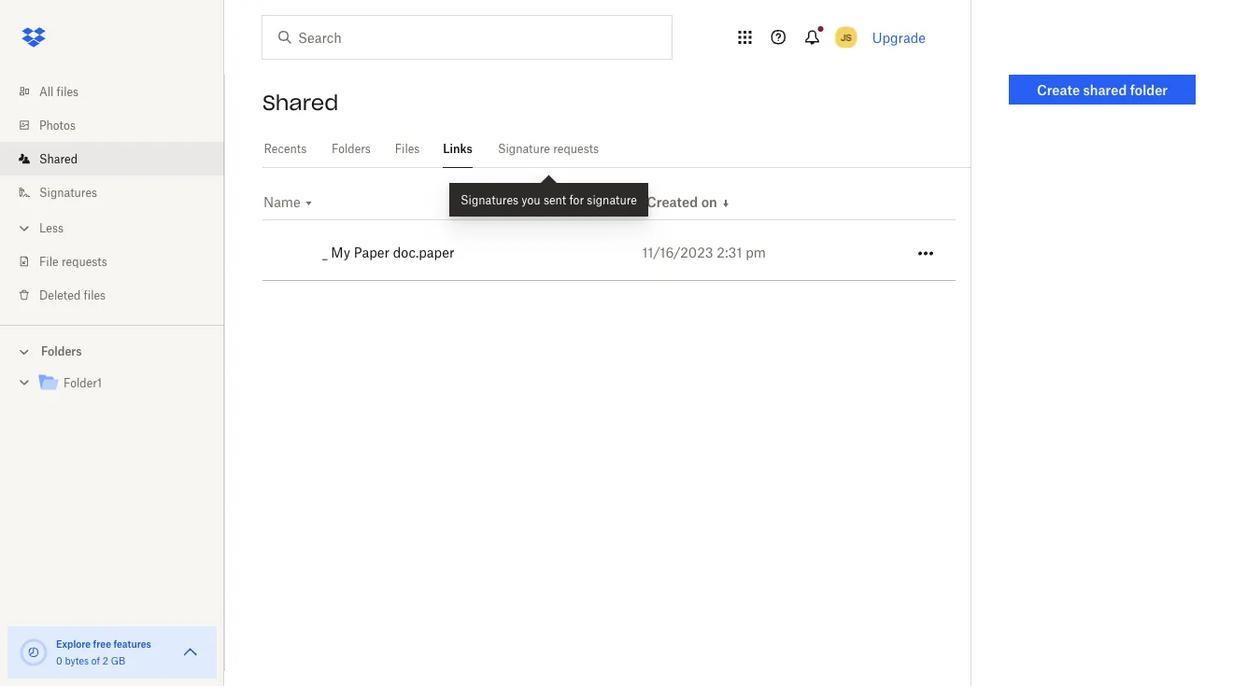 Task type: describe. For each thing, give the bounding box(es) containing it.
folders inside button
[[41, 345, 82, 359]]

my
[[331, 245, 350, 261]]

deleted files
[[39, 288, 106, 302]]

created on button
[[647, 194, 732, 212]]

less
[[39, 221, 64, 235]]

deleted
[[39, 288, 81, 302]]

files
[[395, 142, 420, 156]]

dropbox image
[[15, 19, 52, 56]]

shared list item
[[0, 142, 224, 176]]

recents
[[264, 142, 307, 156]]

quota usage element
[[19, 638, 49, 668]]

folder
[[1131, 82, 1168, 98]]

explore
[[56, 639, 91, 650]]

upgrade
[[873, 29, 926, 45]]

for
[[570, 193, 584, 207]]

2:31
[[717, 244, 742, 260]]

js button
[[831, 22, 861, 52]]

created on
[[647, 194, 718, 210]]

shared link
[[15, 142, 224, 176]]

folders button
[[0, 337, 224, 365]]

1 horizontal spatial folders
[[332, 142, 371, 156]]

files for deleted files
[[84, 288, 106, 302]]

folders link
[[331, 131, 372, 165]]

name
[[264, 194, 301, 210]]

0 vertical spatial shared
[[263, 90, 339, 116]]

all files link
[[15, 75, 224, 108]]

_ my paper doc.paper link
[[278, 221, 643, 283]]

folder1
[[64, 377, 102, 391]]

tab list containing recents
[[263, 131, 971, 168]]

deleted files link
[[15, 278, 224, 312]]

requests for file requests
[[62, 255, 107, 269]]

photos
[[39, 118, 76, 132]]

signatures for signatures
[[39, 186, 97, 200]]

template stateless image
[[303, 198, 315, 209]]

signature
[[587, 193, 637, 207]]

files link
[[394, 131, 421, 165]]

files for all files
[[57, 85, 79, 99]]

2
[[103, 656, 108, 667]]

folder1 link
[[37, 371, 209, 397]]

name button
[[264, 194, 315, 212]]

signatures link
[[15, 176, 224, 209]]

file requests
[[39, 255, 107, 269]]

shared inside list item
[[39, 152, 78, 166]]

upgrade link
[[873, 29, 926, 45]]

signatures you sent for signature
[[461, 193, 637, 207]]

_ my paper doc.paper
[[322, 245, 455, 261]]



Task type: locate. For each thing, give the bounding box(es) containing it.
requests right file
[[62, 255, 107, 269]]

folders left "files"
[[332, 142, 371, 156]]

0 vertical spatial folders
[[332, 142, 371, 156]]

links
[[443, 142, 473, 156]]

file requests link
[[15, 245, 224, 278]]

shared up 'recents' link
[[263, 90, 339, 116]]

1 horizontal spatial requests
[[553, 142, 599, 156]]

file
[[39, 255, 59, 269]]

you
[[522, 193, 541, 207]]

shared
[[1084, 82, 1127, 98]]

more actions image
[[915, 243, 937, 265]]

all files
[[39, 85, 79, 99]]

js
[[841, 31, 852, 43]]

links link
[[443, 131, 473, 165]]

recents link
[[263, 131, 308, 165]]

create
[[1037, 82, 1080, 98]]

1 horizontal spatial shared
[[263, 90, 339, 116]]

0 horizontal spatial folders
[[41, 345, 82, 359]]

_
[[322, 245, 328, 261]]

11/16/2023 2:31 pm
[[643, 244, 766, 260]]

requests up 'for'
[[553, 142, 599, 156]]

0 vertical spatial requests
[[553, 142, 599, 156]]

list containing all files
[[0, 64, 224, 325]]

explore free features 0 bytes of 2 gb
[[56, 639, 151, 667]]

signature requests
[[498, 142, 599, 156]]

1 horizontal spatial signatures
[[461, 193, 519, 207]]

Search in folder "Dropbox" text field
[[298, 27, 634, 48]]

requests for signature requests
[[553, 142, 599, 156]]

1 horizontal spatial files
[[84, 288, 106, 302]]

shared down photos on the left top of the page
[[39, 152, 78, 166]]

0 horizontal spatial files
[[57, 85, 79, 99]]

create shared folder button
[[1009, 75, 1196, 105]]

features
[[113, 639, 151, 650]]

create shared folder
[[1037, 82, 1168, 98]]

gb
[[111, 656, 125, 667]]

signature requests link
[[495, 131, 602, 165]]

paper
[[354, 245, 390, 261]]

less image
[[15, 219, 34, 238]]

0
[[56, 656, 62, 667]]

sent
[[544, 193, 567, 207]]

signatures
[[39, 186, 97, 200], [461, 193, 519, 207]]

created
[[647, 194, 698, 210]]

files right deleted
[[84, 288, 106, 302]]

1 vertical spatial folders
[[41, 345, 82, 359]]

signatures for signatures you sent for signature
[[461, 193, 519, 207]]

files
[[57, 85, 79, 99], [84, 288, 106, 302]]

requests
[[553, 142, 599, 156], [62, 255, 107, 269]]

pm
[[746, 244, 766, 260]]

0 vertical spatial files
[[57, 85, 79, 99]]

0 horizontal spatial signatures
[[39, 186, 97, 200]]

photos link
[[15, 108, 224, 142]]

requests inside signature requests link
[[553, 142, 599, 156]]

signatures up less on the left top of the page
[[39, 186, 97, 200]]

shared
[[263, 90, 339, 116], [39, 152, 78, 166]]

1 vertical spatial files
[[84, 288, 106, 302]]

0 horizontal spatial shared
[[39, 152, 78, 166]]

doc.paper
[[393, 245, 455, 261]]

free
[[93, 639, 111, 650]]

all
[[39, 85, 54, 99]]

of
[[91, 656, 100, 667]]

on
[[702, 194, 718, 210]]

folders up folder1
[[41, 345, 82, 359]]

signatures left you
[[461, 193, 519, 207]]

folders
[[332, 142, 371, 156], [41, 345, 82, 359]]

11/16/2023
[[643, 244, 714, 260]]

0 horizontal spatial requests
[[62, 255, 107, 269]]

tab list
[[263, 131, 971, 168]]

signature
[[498, 142, 550, 156]]

template stateless image
[[720, 198, 732, 209]]

files right all
[[57, 85, 79, 99]]

requests inside file requests link
[[62, 255, 107, 269]]

1 vertical spatial requests
[[62, 255, 107, 269]]

bytes
[[65, 656, 89, 667]]

1 vertical spatial shared
[[39, 152, 78, 166]]

list
[[0, 64, 224, 325]]



Task type: vqa. For each thing, say whether or not it's contained in the screenshot.
the right '2'
no



